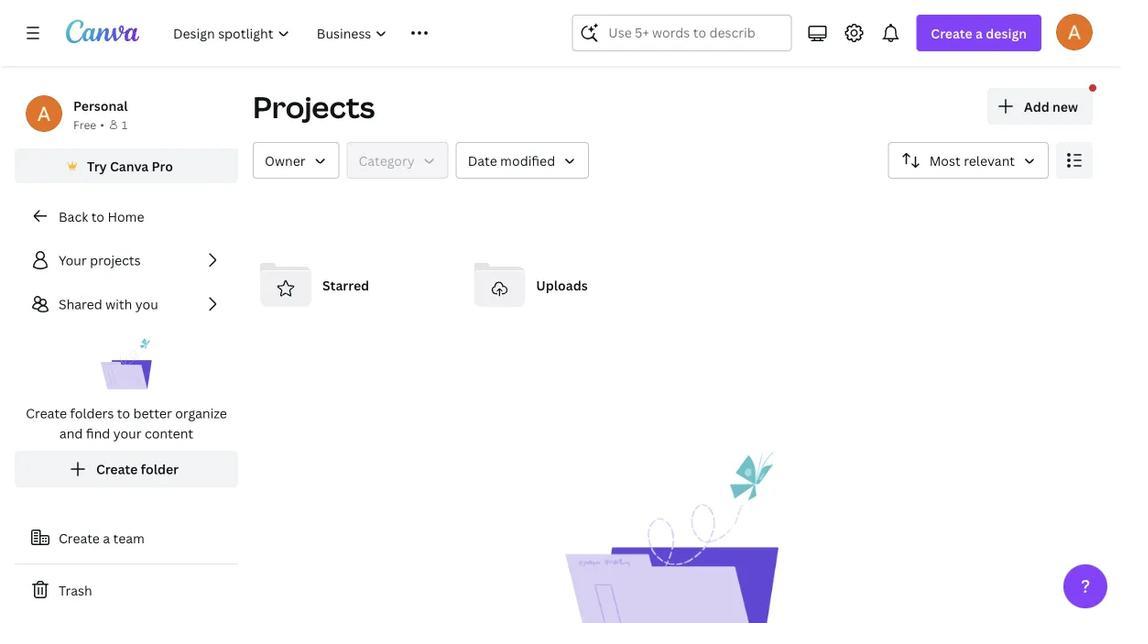 Task type: vqa. For each thing, say whether or not it's contained in the screenshot.
a to the left
yes



Task type: describe. For each thing, give the bounding box(es) containing it.
create a team button
[[15, 520, 238, 556]]

category
[[359, 152, 415, 169]]

pro
[[152, 157, 173, 175]]

modified
[[500, 152, 555, 169]]

shared with you
[[59, 296, 158, 313]]

date modified
[[468, 152, 555, 169]]

personal
[[73, 97, 128, 114]]

owner
[[265, 152, 306, 169]]

your
[[113, 425, 142, 442]]

Owner button
[[253, 142, 339, 179]]

and
[[59, 425, 83, 442]]

uploads
[[536, 276, 588, 294]]

your projects link
[[15, 242, 238, 279]]

try
[[87, 157, 107, 175]]

starred
[[323, 276, 369, 294]]

shared with you link
[[15, 286, 238, 323]]

projects
[[253, 87, 375, 127]]

most
[[930, 152, 961, 169]]

back to home link
[[15, 198, 238, 235]]

folders
[[70, 405, 114, 422]]

to inside create folders to better organize and find your content
[[117, 405, 130, 422]]

date
[[468, 152, 497, 169]]

starred link
[[253, 252, 452, 318]]

content
[[145, 425, 193, 442]]

apple lee image
[[1056, 14, 1093, 50]]

add new
[[1024, 98, 1078, 115]]

•
[[100, 117, 104, 132]]

uploads link
[[467, 252, 666, 318]]

better
[[133, 405, 172, 422]]

most relevant
[[930, 152, 1015, 169]]

try canva pro
[[87, 157, 173, 175]]

a for team
[[103, 529, 110, 547]]

a for design
[[976, 24, 983, 42]]

create folder
[[96, 460, 179, 478]]

projects
[[90, 252, 141, 269]]

try canva pro button
[[15, 148, 238, 183]]

canva
[[110, 157, 149, 175]]

organize
[[175, 405, 227, 422]]

new
[[1053, 98, 1078, 115]]

your
[[59, 252, 87, 269]]

create for create folders to better organize and find your content
[[26, 405, 67, 422]]

trash
[[59, 581, 92, 599]]



Task type: locate. For each thing, give the bounding box(es) containing it.
trash link
[[15, 572, 238, 608]]

to up your
[[117, 405, 130, 422]]

free
[[73, 117, 96, 132]]

a left team
[[103, 529, 110, 547]]

Date modified button
[[456, 142, 589, 179]]

back
[[59, 208, 88, 225]]

0 horizontal spatial a
[[103, 529, 110, 547]]

0 vertical spatial to
[[91, 208, 104, 225]]

list
[[15, 242, 238, 487]]

create folder button
[[15, 451, 238, 487]]

create
[[931, 24, 973, 42], [26, 405, 67, 422], [96, 460, 138, 478], [59, 529, 100, 547]]

add
[[1024, 98, 1050, 115]]

create a design button
[[917, 15, 1042, 51]]

Category button
[[347, 142, 449, 179]]

create a team
[[59, 529, 145, 547]]

to right back
[[91, 208, 104, 225]]

back to home
[[59, 208, 144, 225]]

create inside create folders to better organize and find your content
[[26, 405, 67, 422]]

create left design
[[931, 24, 973, 42]]

shared
[[59, 296, 102, 313]]

top level navigation element
[[161, 15, 528, 51], [161, 15, 528, 51]]

relevant
[[964, 152, 1015, 169]]

create for create a design
[[931, 24, 973, 42]]

a inside dropdown button
[[976, 24, 983, 42]]

create for create a team
[[59, 529, 100, 547]]

to inside back to home link
[[91, 208, 104, 225]]

find
[[86, 425, 110, 442]]

a inside button
[[103, 529, 110, 547]]

team
[[113, 529, 145, 547]]

1 vertical spatial a
[[103, 529, 110, 547]]

create inside dropdown button
[[931, 24, 973, 42]]

add new button
[[988, 88, 1093, 125]]

Sort by button
[[889, 142, 1049, 179]]

to
[[91, 208, 104, 225], [117, 405, 130, 422]]

create up and
[[26, 405, 67, 422]]

0 horizontal spatial to
[[91, 208, 104, 225]]

create down your
[[96, 460, 138, 478]]

1 horizontal spatial a
[[976, 24, 983, 42]]

list containing your projects
[[15, 242, 238, 487]]

your projects
[[59, 252, 141, 269]]

a left design
[[976, 24, 983, 42]]

1 vertical spatial to
[[117, 405, 130, 422]]

create for create folder
[[96, 460, 138, 478]]

create left team
[[59, 529, 100, 547]]

you
[[135, 296, 158, 313]]

0 vertical spatial a
[[976, 24, 983, 42]]

None search field
[[572, 15, 792, 51]]

free •
[[73, 117, 104, 132]]

Search search field
[[609, 16, 755, 50]]

with
[[106, 296, 132, 313]]

1 horizontal spatial to
[[117, 405, 130, 422]]

folder
[[141, 460, 179, 478]]

home
[[108, 208, 144, 225]]

1
[[122, 117, 128, 132]]

create folders to better organize and find your content
[[26, 405, 227, 442]]

create a design
[[931, 24, 1027, 42]]

design
[[986, 24, 1027, 42]]

a
[[976, 24, 983, 42], [103, 529, 110, 547]]



